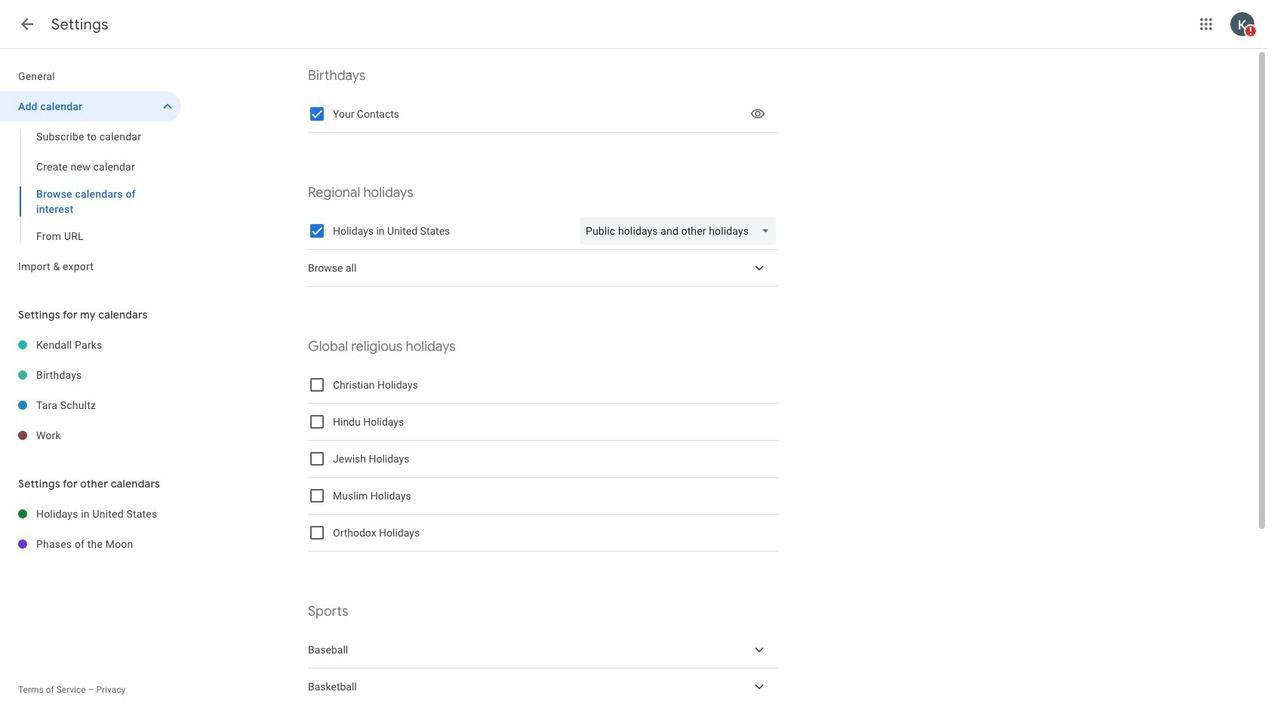 Task type: describe. For each thing, give the bounding box(es) containing it.
2 tree from the top
[[0, 330, 181, 451]]

work tree item
[[0, 421, 181, 451]]

3 tree item from the top
[[308, 669, 779, 702]]

phases of the moon tree item
[[0, 529, 181, 560]]

go back image
[[18, 15, 36, 33]]

3 tree from the top
[[0, 499, 181, 560]]

add calendar tree item
[[0, 91, 181, 122]]



Task type: locate. For each thing, give the bounding box(es) containing it.
kendall parks tree item
[[0, 330, 181, 360]]

2 tree item from the top
[[308, 632, 779, 669]]

0 vertical spatial tree
[[0, 61, 181, 282]]

tree
[[0, 61, 181, 282], [0, 330, 181, 451], [0, 499, 181, 560]]

1 vertical spatial tree
[[0, 330, 181, 451]]

tara schultz tree item
[[0, 390, 181, 421]]

birthdays tree item
[[0, 360, 181, 390]]

tree item
[[308, 250, 779, 287], [308, 632, 779, 669], [308, 669, 779, 702]]

1 tree from the top
[[0, 61, 181, 282]]

group
[[0, 122, 181, 252]]

2 vertical spatial tree
[[0, 499, 181, 560]]

heading
[[51, 15, 109, 34]]

None field
[[580, 218, 782, 245]]

holidays in united states tree item
[[0, 499, 181, 529]]

1 tree item from the top
[[308, 250, 779, 287]]



Task type: vqa. For each thing, say whether or not it's contained in the screenshot.
Location text field
no



